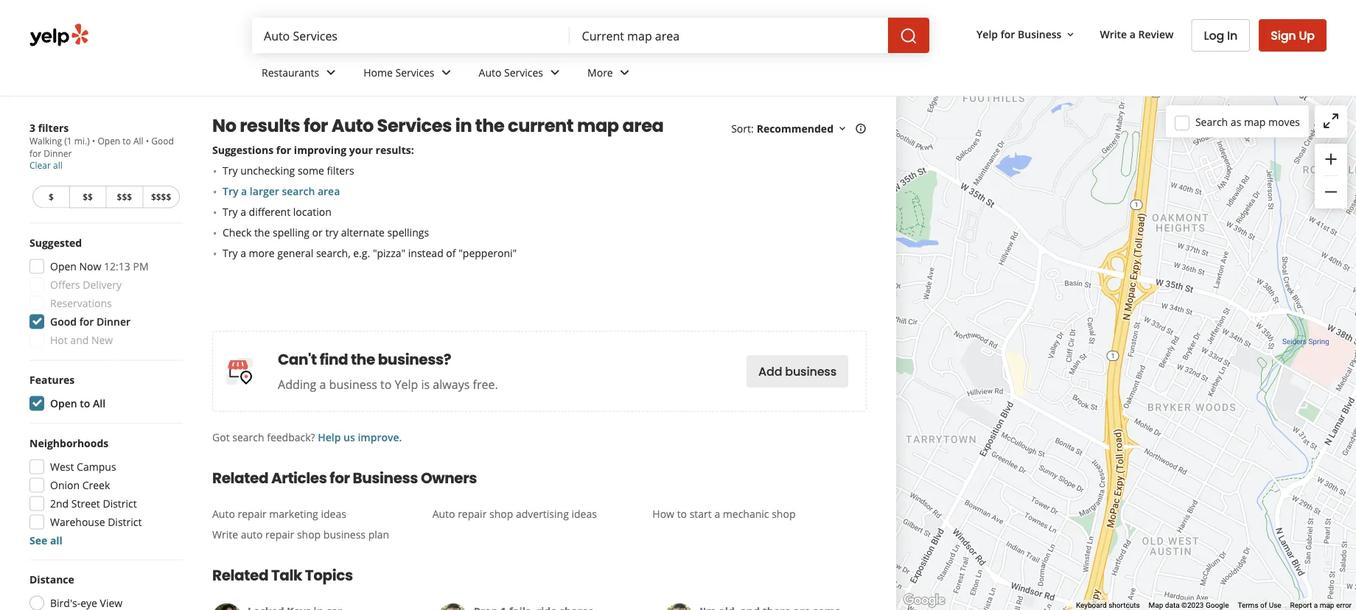 Task type: vqa. For each thing, say whether or not it's contained in the screenshot.
our
no



Task type: locate. For each thing, give the bounding box(es) containing it.
shop
[[490, 507, 513, 521], [772, 507, 796, 521], [297, 528, 321, 542]]

related talk topics
[[212, 566, 353, 586]]

2 try from the top
[[223, 184, 239, 198]]

2 vertical spatial open
[[50, 397, 77, 411]]

map for search as map moves
[[1245, 115, 1266, 129]]

1 horizontal spatial ideas
[[572, 507, 597, 521]]

24 chevron down v2 image right more
[[616, 64, 634, 81]]

try down check
[[223, 246, 238, 260]]

1 horizontal spatial the
[[351, 350, 375, 370]]

1 horizontal spatial business
[[1018, 27, 1062, 41]]

0 vertical spatial district
[[103, 497, 137, 511]]

business inside button
[[1018, 27, 1062, 41]]

to down "business?"
[[381, 377, 392, 393]]

walking
[[29, 135, 62, 147]]

none field 'find'
[[264, 27, 559, 44]]

suggestions for improving your results: try unchecking some filters try a larger search area try a different location check the spelling or try alternate spellings try a more general search, e.g. "pizza" instead of "pepperoni"
[[212, 143, 517, 260]]

1 vertical spatial the
[[254, 225, 270, 239]]

good for dinner up the $$
[[29, 135, 174, 159]]

1 horizontal spatial search
[[282, 184, 315, 198]]

for inside the good for dinner
[[29, 147, 41, 159]]

owners
[[421, 468, 477, 489]]

marketing
[[269, 507, 318, 521]]

can't
[[278, 350, 317, 370]]

group containing suggested
[[25, 236, 183, 352]]

1 vertical spatial good for dinner
[[50, 315, 131, 329]]

search right got
[[232, 430, 264, 444]]

good for dinner inside group
[[50, 315, 131, 329]]

auto repair marketing ideas link
[[212, 507, 427, 521]]

search
[[282, 184, 315, 198], [232, 430, 264, 444]]

open for to
[[50, 397, 77, 411]]

open for now
[[50, 260, 77, 274]]

1 vertical spatial of
[[1261, 601, 1268, 610]]

write a review link
[[1095, 21, 1180, 47]]

the right find
[[351, 350, 375, 370]]

business inside how to start a mechanic shop write auto repair shop business plan
[[324, 528, 366, 542]]

street
[[71, 497, 100, 511]]

to inside group
[[80, 397, 90, 411]]

for
[[1001, 27, 1016, 41], [304, 114, 328, 138], [276, 143, 291, 157], [29, 147, 41, 159], [79, 315, 94, 329], [330, 468, 350, 489]]

4 24 chevron down v2 image from the left
[[616, 64, 634, 81]]

keyboard
[[1077, 601, 1107, 610]]

start
[[690, 507, 712, 521]]

a right 'adding'
[[320, 377, 326, 393]]

1 vertical spatial write
[[212, 528, 238, 542]]

1 horizontal spatial filters
[[327, 163, 354, 177]]

of right the instead
[[446, 246, 456, 260]]

terms of use link
[[1238, 601, 1282, 610]]

1 try from the top
[[223, 163, 238, 177]]

to inside "can't find the business? adding a business to yelp is always free."
[[381, 377, 392, 393]]

district down 2nd street district
[[108, 515, 142, 529]]

none field up 'home services'
[[264, 27, 559, 44]]

try down suggestions
[[223, 163, 238, 177]]

the up more
[[254, 225, 270, 239]]

24 chevron down v2 image inside restaurants link
[[322, 64, 340, 81]]

1 horizontal spatial of
[[1261, 601, 1268, 610]]

$
[[49, 191, 54, 203]]

0 horizontal spatial good
[[50, 315, 77, 329]]

Near text field
[[582, 27, 877, 44]]

related down 'auto'
[[212, 566, 268, 586]]

0 horizontal spatial yelp
[[395, 377, 418, 393]]

1 vertical spatial business
[[353, 468, 418, 489]]

good
[[151, 135, 174, 147], [50, 315, 77, 329]]

advertising
[[516, 507, 569, 521]]

try up check
[[223, 205, 238, 219]]

$$$$ button
[[143, 186, 180, 208]]

a left review
[[1130, 27, 1136, 41]]

area inside suggestions for improving your results: try unchecking some filters try a larger search area try a different location check the spelling or try alternate spellings try a more general search, e.g. "pizza" instead of "pepperoni"
[[318, 184, 340, 198]]

all right clear
[[53, 159, 63, 171]]

ideas right the 'advertising' in the bottom of the page
[[572, 507, 597, 521]]

2 horizontal spatial shop
[[772, 507, 796, 521]]

2 related from the top
[[212, 566, 268, 586]]

open now 12:13 pm
[[50, 260, 149, 274]]

24 chevron down v2 image right 'home services'
[[438, 64, 455, 81]]

1 vertical spatial yelp
[[395, 377, 418, 393]]

24 chevron down v2 image inside more link
[[616, 64, 634, 81]]

write left 'auto'
[[212, 528, 238, 542]]

2nd
[[50, 497, 69, 511]]

None search field
[[252, 18, 933, 53]]

1 vertical spatial area
[[318, 184, 340, 198]]

all right mi.)
[[133, 135, 144, 147]]

0 horizontal spatial of
[[446, 246, 456, 260]]

0 vertical spatial good for dinner
[[29, 135, 174, 159]]

good up hot
[[50, 315, 77, 329]]

0 vertical spatial all
[[133, 135, 144, 147]]

2 24 chevron down v2 image from the left
[[438, 64, 455, 81]]

related down got
[[212, 468, 268, 489]]

talk
[[271, 566, 302, 586]]

for inside button
[[1001, 27, 1016, 41]]

instead
[[408, 246, 444, 260]]

2 vertical spatial the
[[351, 350, 375, 370]]

1 horizontal spatial write
[[1101, 27, 1128, 41]]

16 chevron down v2 image right yelp for business
[[1065, 29, 1077, 40]]

repair inside how to start a mechanic shop write auto repair shop business plan
[[266, 528, 294, 542]]

filters up walking
[[38, 121, 69, 135]]

map down more link
[[577, 114, 619, 138]]

a inside "can't find the business? adding a business to yelp is always free."
[[320, 377, 326, 393]]

business down auto repair marketing ideas link
[[324, 528, 366, 542]]

all up the neighborhoods
[[93, 397, 106, 411]]

current
[[508, 114, 574, 138]]

auto for auto services
[[479, 65, 502, 79]]

• right mi.)
[[92, 135, 95, 147]]

1 vertical spatial all
[[50, 534, 63, 548]]

auto
[[479, 65, 502, 79], [332, 114, 374, 138], [212, 507, 235, 521], [433, 507, 455, 521]]

1 vertical spatial search
[[232, 430, 264, 444]]

1 24 chevron down v2 image from the left
[[322, 64, 340, 81]]

1 horizontal spatial dinner
[[97, 315, 131, 329]]

•
[[92, 135, 95, 147], [146, 135, 149, 147]]

data
[[1166, 601, 1180, 610]]

a inside 'link'
[[1130, 27, 1136, 41]]

area down more link
[[623, 114, 664, 138]]

repair down auto repair marketing ideas
[[266, 528, 294, 542]]

good inside group
[[50, 315, 77, 329]]

good inside the good for dinner
[[151, 135, 174, 147]]

search,
[[316, 246, 351, 260]]

24 chevron down v2 image right restaurants
[[322, 64, 340, 81]]

1 vertical spatial good
[[50, 315, 77, 329]]

map
[[577, 114, 619, 138], [1245, 115, 1266, 129], [1320, 601, 1335, 610]]

$$$$
[[151, 191, 171, 203]]

dinner
[[44, 147, 72, 159], [97, 315, 131, 329]]

filters down improving
[[327, 163, 354, 177]]

services right home
[[396, 65, 435, 79]]

$$
[[83, 191, 93, 203]]

repair up 'auto'
[[238, 507, 267, 521]]

0 horizontal spatial dinner
[[44, 147, 72, 159]]

e.g.
[[353, 246, 370, 260]]

0 vertical spatial write
[[1101, 27, 1128, 41]]

recommended button
[[757, 121, 849, 135]]

1 • from the left
[[92, 135, 95, 147]]

1 vertical spatial related
[[212, 566, 268, 586]]

district down creek
[[103, 497, 137, 511]]

shortcuts
[[1109, 601, 1140, 610]]

map right as
[[1245, 115, 1266, 129]]

1 horizontal spatial none field
[[582, 27, 877, 44]]

all for clear all
[[53, 159, 63, 171]]

yelp inside button
[[977, 27, 999, 41]]

ideas up write auto repair shop business plan link
[[321, 507, 346, 521]]

0 vertical spatial of
[[446, 246, 456, 260]]

to right mi.)
[[123, 135, 131, 147]]

good for dinner up hot and new
[[50, 315, 131, 329]]

0 horizontal spatial write
[[212, 528, 238, 542]]

1 vertical spatial dinner
[[97, 315, 131, 329]]

some
[[298, 163, 324, 177]]

business down find
[[329, 377, 378, 393]]

0 horizontal spatial none field
[[264, 27, 559, 44]]

the right in
[[476, 114, 505, 138]]

©2023
[[1182, 601, 1205, 610]]

a right start
[[715, 507, 721, 521]]

1 vertical spatial open
[[50, 260, 77, 274]]

to
[[123, 135, 131, 147], [381, 377, 392, 393], [80, 397, 90, 411], [677, 507, 687, 521]]

16 chevron down v2 image
[[1065, 29, 1077, 40], [837, 123, 849, 134]]

try left 'larger'
[[223, 184, 239, 198]]

shop down auto repair marketing ideas link
[[297, 528, 321, 542]]

group
[[1316, 144, 1348, 209], [25, 236, 183, 352], [25, 373, 183, 416], [25, 436, 183, 548]]

0 vertical spatial the
[[476, 114, 505, 138]]

report a map error link
[[1291, 601, 1352, 610]]

1 ideas from the left
[[321, 507, 346, 521]]

0 horizontal spatial •
[[92, 135, 95, 147]]

0 horizontal spatial 16 chevron down v2 image
[[837, 123, 849, 134]]

auto
[[241, 528, 263, 542]]

auto repair marketing ideas
[[212, 507, 346, 521]]

how
[[653, 507, 675, 521]]

2nd street district
[[50, 497, 137, 511]]

0 horizontal spatial filters
[[38, 121, 69, 135]]

3 24 chevron down v2 image from the left
[[546, 64, 564, 81]]

0 vertical spatial yelp
[[977, 27, 999, 41]]

open up offers in the top left of the page
[[50, 260, 77, 274]]

1 related from the top
[[212, 468, 268, 489]]

0 vertical spatial dinner
[[44, 147, 72, 159]]

search as map moves
[[1196, 115, 1301, 129]]

business
[[786, 364, 837, 380], [329, 377, 378, 393], [324, 528, 366, 542]]

your
[[349, 143, 373, 157]]

1 horizontal spatial area
[[623, 114, 664, 138]]

write inside 'link'
[[1101, 27, 1128, 41]]

2 none field from the left
[[582, 27, 877, 44]]

area
[[623, 114, 664, 138], [318, 184, 340, 198]]

find
[[320, 350, 348, 370]]

open right mi.)
[[98, 135, 120, 147]]

1 horizontal spatial 16 chevron down v2 image
[[1065, 29, 1077, 40]]

services for home services
[[396, 65, 435, 79]]

good up $$$$ button
[[151, 135, 174, 147]]

to up the neighborhoods
[[80, 397, 90, 411]]

open down features
[[50, 397, 77, 411]]

repair down owners
[[458, 507, 487, 521]]

24 chevron down v2 image inside 'auto services' "link"
[[546, 64, 564, 81]]

services up current
[[504, 65, 543, 79]]

1 horizontal spatial •
[[146, 135, 149, 147]]

of left the use
[[1261, 601, 1268, 610]]

1 horizontal spatial good
[[151, 135, 174, 147]]

auto services
[[479, 65, 543, 79]]

ideas
[[321, 507, 346, 521], [572, 507, 597, 521]]

1 horizontal spatial yelp
[[977, 27, 999, 41]]

business?
[[378, 350, 451, 370]]

map region
[[773, 0, 1357, 611]]

• up $$$$ button
[[146, 135, 149, 147]]

none field up business categories element at top
[[582, 27, 877, 44]]

business
[[1018, 27, 1062, 41], [353, 468, 418, 489]]

zoom out image
[[1323, 183, 1341, 201]]

2 • from the left
[[146, 135, 149, 147]]

more link
[[576, 53, 646, 96]]

0 horizontal spatial ideas
[[321, 507, 346, 521]]

all right see at the left bottom of page
[[50, 534, 63, 548]]

for inside suggestions for improving your results: try unchecking some filters try a larger search area try a different location check the spelling or try alternate spellings try a more general search, e.g. "pizza" instead of "pepperoni"
[[276, 143, 291, 157]]

hot and new
[[50, 333, 113, 347]]

16 chevron down v2 image inside recommended popup button
[[837, 123, 849, 134]]

services inside "link"
[[504, 65, 543, 79]]

0 vertical spatial good
[[151, 135, 174, 147]]

in
[[1228, 27, 1238, 44]]

moves
[[1269, 115, 1301, 129]]

free.
[[473, 377, 498, 393]]

of
[[446, 246, 456, 260], [1261, 601, 1268, 610]]

write
[[1101, 27, 1128, 41], [212, 528, 238, 542]]

services up results:
[[377, 114, 452, 138]]

None field
[[264, 27, 559, 44], [582, 27, 877, 44]]

try a larger search area link
[[223, 184, 340, 198]]

1 vertical spatial filters
[[327, 163, 354, 177]]

see
[[29, 534, 47, 548]]

articles
[[271, 468, 327, 489]]

auto inside "link"
[[479, 65, 502, 79]]

area up location
[[318, 184, 340, 198]]

and
[[70, 333, 89, 347]]

1 horizontal spatial map
[[1245, 115, 1266, 129]]

yelp for business button
[[971, 21, 1083, 47]]

0 vertical spatial business
[[1018, 27, 1062, 41]]

0 vertical spatial all
[[53, 159, 63, 171]]

24 chevron down v2 image
[[322, 64, 340, 81], [438, 64, 455, 81], [546, 64, 564, 81], [616, 64, 634, 81]]

0 horizontal spatial area
[[318, 184, 340, 198]]

auto for auto repair marketing ideas
[[212, 507, 235, 521]]

got
[[212, 430, 230, 444]]

a up check
[[241, 205, 246, 219]]

to right how
[[677, 507, 687, 521]]

16 chevron down v2 image for yelp for business
[[1065, 29, 1077, 40]]

24 chevron down v2 image inside home services link
[[438, 64, 455, 81]]

0 vertical spatial related
[[212, 468, 268, 489]]

24 chevron down v2 image for more
[[616, 64, 634, 81]]

map left error
[[1320, 601, 1335, 610]]

us
[[344, 430, 355, 444]]

shop left the 'advertising' in the bottom of the page
[[490, 507, 513, 521]]

2 horizontal spatial map
[[1320, 601, 1335, 610]]

log
[[1205, 27, 1225, 44]]

0 vertical spatial search
[[282, 184, 315, 198]]

0 horizontal spatial the
[[254, 225, 270, 239]]

write inside how to start a mechanic shop write auto repair shop business plan
[[212, 528, 238, 542]]

google image
[[900, 591, 949, 611]]

16 chevron down v2 image inside the yelp for business button
[[1065, 29, 1077, 40]]

shop right mechanic
[[772, 507, 796, 521]]

0 horizontal spatial all
[[93, 397, 106, 411]]

24 chevron down v2 image right auto services at the top
[[546, 64, 564, 81]]

1 vertical spatial 16 chevron down v2 image
[[837, 123, 849, 134]]

write left review
[[1101, 27, 1128, 41]]

0 vertical spatial 16 chevron down v2 image
[[1065, 29, 1077, 40]]

0 vertical spatial filters
[[38, 121, 69, 135]]

west
[[50, 460, 74, 474]]

3
[[29, 121, 35, 135]]

terms of use
[[1238, 601, 1282, 610]]

1 none field from the left
[[264, 27, 559, 44]]

map for report a map error
[[1320, 601, 1335, 610]]

the
[[476, 114, 505, 138], [254, 225, 270, 239], [351, 350, 375, 370]]

for inside group
[[79, 315, 94, 329]]

1 vertical spatial all
[[93, 397, 106, 411]]

16 chevron down v2 image left 16 info v2 image
[[837, 123, 849, 134]]

all inside group
[[93, 397, 106, 411]]

search down some
[[282, 184, 315, 198]]



Task type: describe. For each thing, give the bounding box(es) containing it.
spellings
[[387, 225, 429, 239]]

keyboard shortcuts button
[[1077, 601, 1140, 611]]

3 filters
[[29, 121, 69, 135]]

see all
[[29, 534, 63, 548]]

open to all
[[50, 397, 106, 411]]

of inside suggestions for improving your results: try unchecking some filters try a larger search area try a different location check the spelling or try alternate spellings try a more general search, e.g. "pizza" instead of "pepperoni"
[[446, 246, 456, 260]]

search inside suggestions for improving your results: try unchecking some filters try a larger search area try a different location check the spelling or try alternate spellings try a more general search, e.g. "pizza" instead of "pepperoni"
[[282, 184, 315, 198]]

related articles for business owners
[[212, 468, 477, 489]]

distance
[[29, 573, 74, 587]]

walking (1 mi.) • open to all •
[[29, 135, 151, 147]]

$$$
[[117, 191, 132, 203]]

restaurants link
[[250, 53, 352, 96]]

now
[[79, 260, 101, 274]]

24 chevron down v2 image for restaurants
[[322, 64, 340, 81]]

mi.)
[[74, 135, 90, 147]]

review
[[1139, 27, 1174, 41]]

1 vertical spatial district
[[108, 515, 142, 529]]

auto services link
[[467, 53, 576, 96]]

zoom in image
[[1323, 150, 1341, 168]]

$$$ button
[[106, 186, 143, 208]]

(1
[[64, 135, 72, 147]]

no results for auto services in the current map area
[[212, 114, 664, 138]]

features
[[29, 373, 75, 387]]

3 try from the top
[[223, 205, 238, 219]]

search image
[[900, 27, 918, 45]]

home
[[364, 65, 393, 79]]

2 ideas from the left
[[572, 507, 597, 521]]

location
[[293, 205, 332, 219]]

to inside how to start a mechanic shop write auto repair shop business plan
[[677, 507, 687, 521]]

new
[[91, 333, 113, 347]]

0 horizontal spatial map
[[577, 114, 619, 138]]

offers
[[50, 278, 80, 292]]

expand map image
[[1323, 112, 1341, 130]]

offers delivery
[[50, 278, 122, 292]]

4 try from the top
[[223, 246, 238, 260]]

help
[[318, 430, 341, 444]]

related for related articles for business owners
[[212, 468, 268, 489]]

related for related talk topics
[[212, 566, 268, 586]]

suggested
[[29, 236, 82, 250]]

repair for shop
[[458, 507, 487, 521]]

more
[[588, 65, 613, 79]]

0 horizontal spatial business
[[353, 468, 418, 489]]

restaurants
[[262, 65, 319, 79]]

yelp for business
[[977, 27, 1062, 41]]

got search feedback? help us improve.
[[212, 430, 402, 444]]

mechanic
[[723, 507, 770, 521]]

distance option group
[[25, 573, 183, 611]]

group containing features
[[25, 373, 183, 416]]

1 horizontal spatial all
[[133, 135, 144, 147]]

report a map error
[[1291, 601, 1352, 610]]

auto repair shop advertising ideas
[[433, 507, 597, 521]]

24 chevron down v2 image for auto services
[[546, 64, 564, 81]]

2 horizontal spatial the
[[476, 114, 505, 138]]

"pizza"
[[373, 246, 406, 260]]

$$ button
[[69, 186, 106, 208]]

improve.
[[358, 430, 402, 444]]

home services link
[[352, 53, 467, 96]]

business right add
[[786, 364, 837, 380]]

help us improve. button
[[318, 430, 402, 444]]

auto for auto repair shop advertising ideas
[[433, 507, 455, 521]]

a inside how to start a mechanic shop write auto repair shop business plan
[[715, 507, 721, 521]]

unchecking
[[241, 163, 295, 177]]

different
[[249, 205, 291, 219]]

campus
[[77, 460, 116, 474]]

the inside suggestions for improving your results: try unchecking some filters try a larger search area try a different location check the spelling or try alternate spellings try a more general search, e.g. "pizza" instead of "pepperoni"
[[254, 225, 270, 239]]

1 horizontal spatial shop
[[490, 507, 513, 521]]

a right report
[[1315, 601, 1319, 610]]

adding
[[278, 377, 317, 393]]

always
[[433, 377, 470, 393]]

0 horizontal spatial search
[[232, 430, 264, 444]]

map data ©2023 google
[[1149, 601, 1230, 610]]

0 vertical spatial area
[[623, 114, 664, 138]]

topics
[[305, 566, 353, 586]]

add
[[759, 364, 783, 380]]

map
[[1149, 601, 1164, 610]]

google
[[1206, 601, 1230, 610]]

sort:
[[732, 121, 754, 135]]

check
[[223, 225, 252, 239]]

up
[[1300, 27, 1316, 44]]

all for see all
[[50, 534, 63, 548]]

write a review
[[1101, 27, 1174, 41]]

log in link
[[1192, 19, 1251, 52]]

none field near
[[582, 27, 877, 44]]

how to start a mechanic shop write auto repair shop business plan
[[212, 507, 796, 542]]

Find text field
[[264, 27, 559, 44]]

general
[[277, 246, 314, 260]]

onion
[[50, 479, 80, 493]]

a left 'larger'
[[241, 184, 247, 198]]

warehouse district
[[50, 515, 142, 529]]

services for auto services
[[504, 65, 543, 79]]

group containing neighborhoods
[[25, 436, 183, 548]]

sign up link
[[1260, 19, 1327, 52]]

as
[[1231, 115, 1242, 129]]

larger
[[250, 184, 279, 198]]

recommended
[[757, 121, 834, 135]]

hot
[[50, 333, 68, 347]]

a left more
[[241, 246, 246, 260]]

filters inside suggestions for improving your results: try unchecking some filters try a larger search area try a different location check the spelling or try alternate spellings try a more general search, e.g. "pizza" instead of "pepperoni"
[[327, 163, 354, 177]]

business inside "can't find the business? adding a business to yelp is always free."
[[329, 377, 378, 393]]

add business
[[759, 364, 837, 380]]

business categories element
[[250, 53, 1327, 96]]

yelp inside "can't find the business? adding a business to yelp is always free."
[[395, 377, 418, 393]]

repair for marketing
[[238, 507, 267, 521]]

warehouse
[[50, 515, 105, 529]]

24 chevron down v2 image for home services
[[438, 64, 455, 81]]

add business link
[[747, 355, 849, 388]]

search
[[1196, 115, 1229, 129]]

16 info v2 image
[[855, 123, 867, 134]]

0 horizontal spatial shop
[[297, 528, 321, 542]]

pm
[[133, 260, 149, 274]]

clear all
[[29, 159, 63, 171]]

the inside "can't find the business? adding a business to yelp is always free."
[[351, 350, 375, 370]]

no
[[212, 114, 236, 138]]

16 chevron down v2 image for recommended
[[837, 123, 849, 134]]

alternate
[[341, 225, 385, 239]]

in
[[456, 114, 472, 138]]

"pepperoni"
[[459, 246, 517, 260]]

sign
[[1271, 27, 1297, 44]]

west campus
[[50, 460, 116, 474]]

report
[[1291, 601, 1313, 610]]

see all button
[[29, 534, 63, 548]]

or
[[312, 225, 323, 239]]

0 vertical spatial open
[[98, 135, 120, 147]]

delivery
[[83, 278, 122, 292]]



